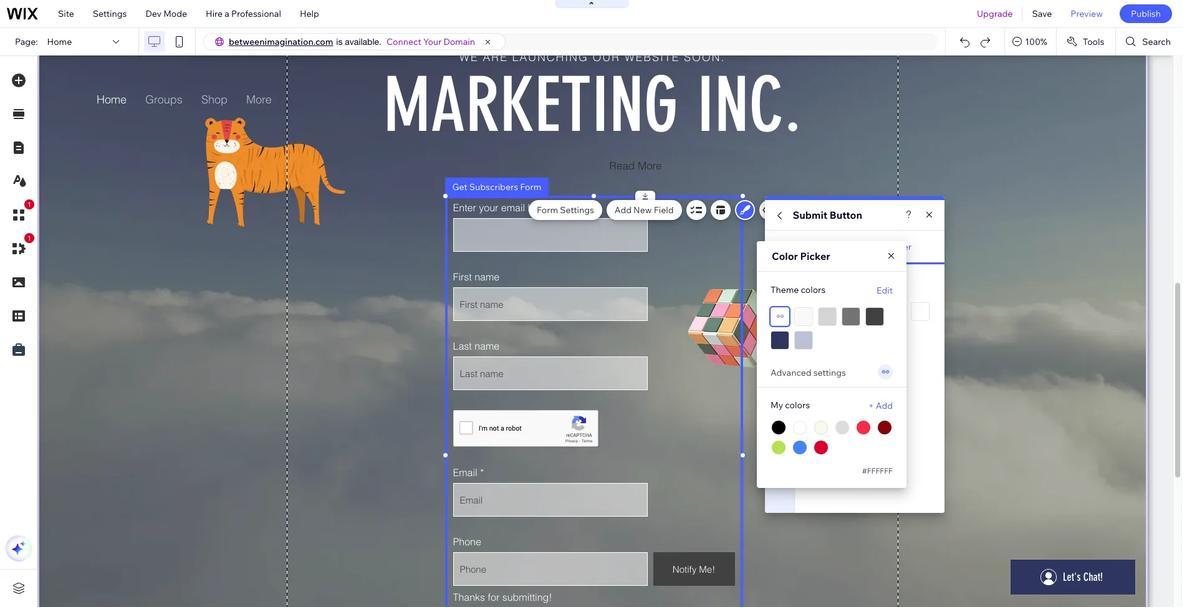 Task type: vqa. For each thing, say whether or not it's contained in the screenshot.
Horizontal Menu on the bottom
no



Task type: describe. For each thing, give the bounding box(es) containing it.
hover
[[888, 241, 912, 252]]

edit button
[[877, 285, 893, 296]]

100% button
[[1006, 28, 1057, 56]]

theme colors
[[771, 284, 826, 295]]

is
[[336, 37, 343, 47]]

+
[[869, 401, 874, 412]]

100%
[[1026, 36, 1048, 47]]

field
[[654, 205, 674, 216]]

new
[[634, 205, 652, 216]]

my
[[771, 400, 784, 411]]

1 horizontal spatial add
[[876, 401, 893, 412]]

add new field
[[615, 205, 674, 216]]

1 horizontal spatial settings
[[560, 205, 594, 216]]

advanced
[[771, 367, 812, 379]]

a
[[225, 8, 229, 19]]

submit button
[[793, 209, 863, 221]]

your
[[423, 36, 442, 47]]

color for color
[[810, 307, 832, 318]]

0 vertical spatial settings
[[93, 8, 127, 19]]

get
[[453, 182, 468, 193]]

0 vertical spatial form
[[520, 182, 542, 193]]

+ add button
[[869, 401, 893, 412]]

edit
[[877, 285, 893, 296]]

domain
[[444, 36, 475, 47]]

submit
[[793, 209, 828, 221]]

betweenimagination.com
[[229, 36, 333, 47]]

button
[[830, 209, 863, 221]]



Task type: locate. For each thing, give the bounding box(es) containing it.
#ffffff
[[863, 467, 893, 476]]

my colors
[[771, 400, 810, 411]]

add left new
[[615, 205, 632, 216]]

settings
[[814, 367, 846, 379]]

help
[[300, 8, 319, 19]]

form right the subscribers
[[520, 182, 542, 193]]

form
[[520, 182, 542, 193], [537, 205, 558, 216]]

color
[[772, 250, 798, 263], [810, 307, 832, 318]]

color down 'theme colors'
[[810, 307, 832, 318]]

home
[[47, 36, 72, 47]]

mode
[[164, 8, 187, 19]]

colors right my
[[786, 400, 810, 411]]

1 horizontal spatial color
[[810, 307, 832, 318]]

add
[[615, 205, 632, 216], [876, 401, 893, 412]]

0 horizontal spatial add
[[615, 205, 632, 216]]

color for color picker
[[772, 250, 798, 263]]

+ add
[[869, 401, 893, 412]]

site
[[58, 8, 74, 19]]

1 vertical spatial settings
[[560, 205, 594, 216]]

professional
[[231, 8, 281, 19]]

add right +
[[876, 401, 893, 412]]

tools button
[[1057, 28, 1116, 56]]

regular
[[794, 241, 826, 252]]

dev
[[146, 8, 162, 19]]

upgrade
[[977, 8, 1013, 19]]

form down get subscribers form
[[537, 205, 558, 216]]

picker
[[801, 250, 831, 263]]

1 vertical spatial add
[[876, 401, 893, 412]]

theme
[[771, 284, 799, 295]]

hire a professional
[[206, 8, 281, 19]]

text
[[810, 274, 830, 286]]

advanced settings
[[771, 367, 846, 379]]

hire
[[206, 8, 223, 19]]

colors right theme
[[801, 284, 826, 295]]

0 vertical spatial colors
[[801, 284, 826, 295]]

1 vertical spatial colors
[[786, 400, 810, 411]]

get subscribers form
[[453, 182, 542, 193]]

connect
[[387, 36, 422, 47]]

dev mode
[[146, 8, 187, 19]]

0 horizontal spatial settings
[[93, 8, 127, 19]]

tools
[[1083, 36, 1105, 47]]

form settings
[[537, 205, 594, 216]]

subscribers
[[470, 182, 518, 193]]

preview button
[[1062, 0, 1113, 27]]

save
[[1033, 8, 1053, 19]]

preview
[[1071, 8, 1103, 19]]

search
[[1143, 36, 1171, 47]]

available.
[[345, 37, 382, 47]]

publish
[[1131, 8, 1161, 19]]

save button
[[1023, 0, 1062, 27]]

colors
[[801, 284, 826, 295], [786, 400, 810, 411]]

0 vertical spatial add
[[615, 205, 632, 216]]

search button
[[1117, 28, 1183, 56]]

0 horizontal spatial color
[[772, 250, 798, 263]]

color left the picker
[[772, 250, 798, 263]]

colors for theme colors
[[801, 284, 826, 295]]

settings
[[93, 8, 127, 19], [560, 205, 594, 216]]

publish button
[[1120, 4, 1173, 23]]

1 vertical spatial form
[[537, 205, 558, 216]]

0 vertical spatial color
[[772, 250, 798, 263]]

color picker
[[772, 250, 831, 263]]

1 vertical spatial color
[[810, 307, 832, 318]]

colors for my colors
[[786, 400, 810, 411]]

is available. connect your domain
[[336, 36, 475, 47]]



